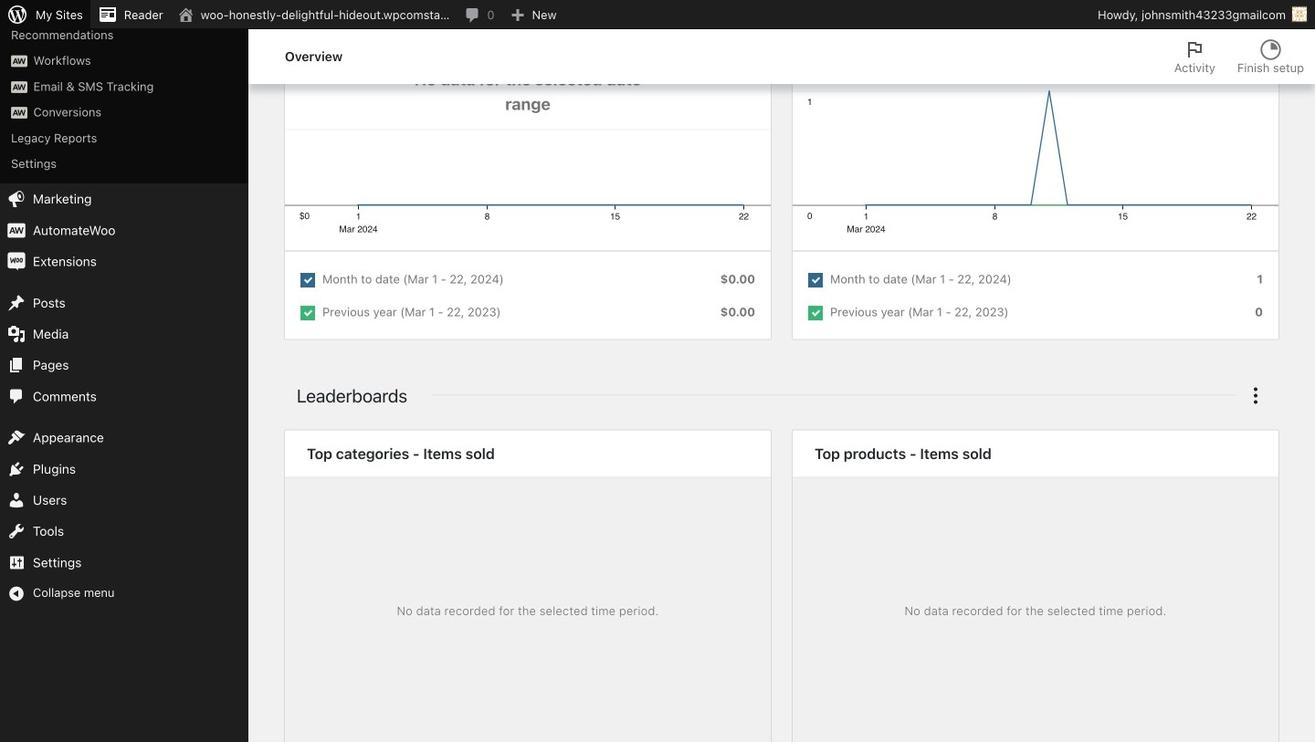 Task type: describe. For each thing, give the bounding box(es) containing it.
toolbar navigation
[[0, 0, 1315, 33]]

1 automatewoo element from the top
[[11, 55, 27, 67]]



Task type: vqa. For each thing, say whether or not it's contained in the screenshot.
Choose which leaderboards to display and other settings image
yes



Task type: locate. For each thing, give the bounding box(es) containing it.
0 vertical spatial automatewoo element
[[11, 55, 27, 67]]

automatewoo element
[[11, 55, 27, 67], [11, 81, 27, 93], [11, 107, 27, 119]]

2 vertical spatial automatewoo element
[[11, 107, 27, 119]]

tab list
[[1163, 29, 1315, 84]]

1 vertical spatial automatewoo element
[[11, 81, 27, 93]]

2 automatewoo element from the top
[[11, 81, 27, 93]]

choose which leaderboards to display and other settings image
[[1245, 385, 1267, 407]]

None checkbox
[[793, 262, 1278, 295], [285, 295, 771, 328], [793, 262, 1278, 295], [285, 295, 771, 328]]

3 automatewoo element from the top
[[11, 107, 27, 119]]

None checkbox
[[285, 262, 771, 295], [793, 295, 1278, 328], [285, 262, 771, 295], [793, 295, 1278, 328]]



